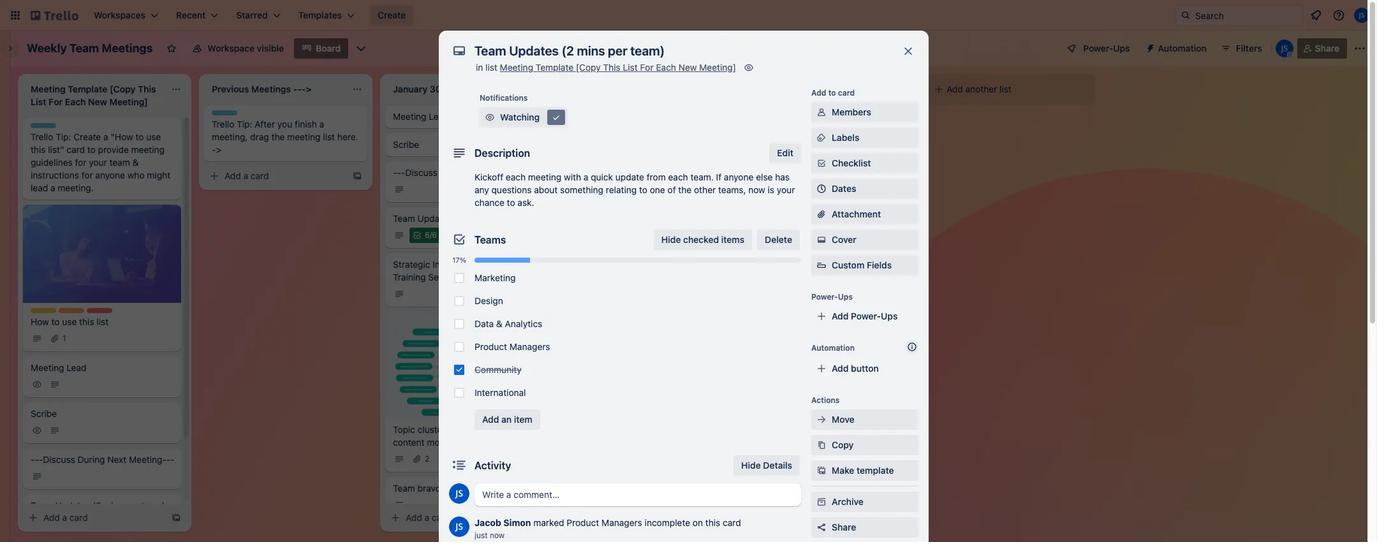 Task type: describe. For each thing, give the bounding box(es) containing it.
notifications
[[480, 93, 528, 103]]

provide
[[98, 144, 129, 155]]

harmony
[[756, 497, 793, 508]]

strategic
[[393, 259, 430, 270]]

meeting]
[[700, 62, 736, 73]]

add a card for add a card link corresponding to meeting template [copy this list for each new meeting] text field
[[43, 512, 88, 523]]

teams,
[[719, 184, 746, 195]]

tip: for after
[[237, 119, 252, 130]]

card inside jacob simon marked product managers incomplete on this card just now
[[723, 518, 741, 528]]

move
[[832, 414, 855, 425]]

- inside trello tip: after you finish a meeting, drag the meeting list here. ->
[[212, 144, 216, 155]]

to right "how
[[136, 131, 144, 142]]

to left provide
[[87, 144, 96, 155]]

(2 for the strategic influence at work: training seminar takeaways link
[[455, 213, 464, 224]]

6/6 for the remote work campaign: the scoop link
[[788, 230, 800, 240]]

list
[[623, 62, 638, 73]]

1 each from the left
[[506, 172, 526, 183]]

team) for the remote work campaign: the scoop link
[[866, 213, 890, 224]]

strategic influence at work: training seminar takeaways
[[393, 259, 509, 283]]

template
[[857, 465, 894, 476]]

anyone inside kickoff each meeting with a quick update from each team. if anyone else has any questions about something relating to one of the other teams, now is your chance to ask.
[[724, 172, 754, 183]]

work:
[[484, 259, 508, 270]]

finish
[[295, 119, 317, 130]]

an
[[502, 414, 512, 425]]

our
[[492, 424, 505, 435]]

sm image inside meeting lead link
[[49, 378, 61, 391]]

making
[[459, 424, 489, 435]]

add a card link for meeting template [copy this list for each new meeting] text field
[[23, 509, 166, 527]]

(2 inside team updates (2 mins per team) link
[[92, 500, 101, 511]]

Search field
[[1192, 6, 1303, 25]]

create inside button
[[378, 10, 406, 20]]

to right how
[[51, 316, 60, 327]]

0 horizontal spatial ups
[[838, 292, 853, 302]]

0 horizontal spatial share button
[[812, 518, 919, 538]]

6/6 for the strategic influence at work: training seminar takeaways link
[[425, 230, 437, 240]]

1 horizontal spatial power-
[[851, 311, 881, 322]]

weekly team meetings
[[27, 41, 153, 55]]

brief
[[756, 484, 775, 495]]

you
[[278, 119, 292, 130]]

template
[[536, 62, 574, 73]]

star or unstar board image
[[167, 43, 177, 54]]

filters button
[[1218, 38, 1267, 59]]

hide for hide details
[[742, 460, 761, 471]]

trello tip: create a "how to use this list" card to provide meeting guidelines for your team & instructions for anyone who might lead a meeting. link
[[23, 118, 181, 200]]

hide for hide checked items
[[662, 234, 681, 245]]

on inside jacob simon marked product managers incomplete on this card just now
[[693, 518, 703, 528]]

delete link
[[758, 230, 800, 250]]

attachment button
[[812, 204, 919, 225]]

create from template… image
[[534, 513, 544, 523]]

bravo
[[418, 483, 441, 494]]

pr update link
[[567, 253, 730, 276]]

sm image inside checklist link
[[816, 157, 828, 170]]

1 horizontal spatial jacob simon (jacobsimon16) image
[[1276, 40, 1294, 57]]

clusters
[[418, 424, 450, 435]]

seminar
[[428, 272, 462, 283]]

delete
[[765, 234, 793, 245]]

lead for scribe link associated with january 30th text field
[[429, 111, 449, 122]]

campaign:
[[813, 347, 858, 358]]

fields
[[867, 260, 892, 271]]

influence
[[433, 259, 471, 270]]

list right the another
[[1000, 84, 1012, 94]]

0 horizontal spatial per
[[125, 500, 139, 511]]

power- inside "button"
[[1084, 43, 1114, 54]]

& inside trello tip: create a "how to use this list" card to provide meeting guidelines for your team & instructions for anyone who might lead a meeting.
[[132, 157, 139, 168]]

add button button
[[812, 359, 919, 379]]

teams
[[475, 234, 506, 246]]

just
[[475, 531, 488, 541]]

to down questions
[[507, 197, 515, 208]]

sm image inside cover link
[[816, 234, 828, 246]]

1 vertical spatial automation
[[812, 343, 855, 353]]

pr update
[[574, 259, 618, 270]]

trello for trello tip: create a "how to use this list" card to provide meeting guidelines for your team & instructions for anyone who might lead a meeting.
[[31, 131, 53, 142]]

Write a comment text field
[[475, 484, 802, 507]]

add power-ups link
[[812, 306, 919, 327]]

list"
[[48, 144, 64, 155]]

1 horizontal spatial this
[[79, 316, 94, 327]]

1
[[63, 333, 66, 343]]

this for jacob
[[706, 518, 721, 528]]

scoop
[[756, 360, 782, 371]]

add another list link
[[928, 79, 1091, 100]]

international
[[475, 387, 526, 398]]

add a card link for previous meetings ---> text box
[[204, 167, 347, 185]]

primary element
[[0, 0, 1378, 31]]

team
[[109, 157, 130, 168]]

card inside trello tip: create a "how to use this list" card to provide meeting guidelines for your team & instructions for anyone who might lead a meeting.
[[67, 144, 85, 155]]

during left kickoff
[[440, 167, 467, 178]]

2 each from the left
[[669, 172, 688, 183]]

1 horizontal spatial ups
[[881, 311, 898, 322]]

share for leftmost share button
[[832, 522, 857, 533]]

scribe link for the january 16th text field
[[748, 133, 906, 156]]

team updates (2 mins per team) link
[[23, 494, 181, 535]]

use inside trello tip: create a "how to use this list" card to provide meeting guidelines for your team & instructions for anyone who might lead a meeting.
[[146, 131, 161, 142]]

drag
[[250, 131, 269, 142]]

tip: for create
[[56, 131, 71, 142]]

(2 for the remote work campaign: the scoop link
[[817, 213, 826, 224]]

0 horizontal spatial scribe
[[31, 408, 57, 419]]

make
[[832, 465, 855, 476]]

mins for the remote work campaign: the scoop link
[[828, 213, 848, 224]]

marketing
[[475, 273, 516, 283]]

0 horizontal spatial meeting lead link
[[23, 356, 181, 397]]

team) for the strategic influence at work: training seminar takeaways link
[[504, 213, 528, 224]]

open information menu image
[[1333, 9, 1346, 22]]

0 horizontal spatial power-
[[812, 292, 838, 302]]

design
[[475, 295, 503, 306]]

a inside kickoff each meeting with a quick update from each team. if anyone else has any questions about something relating to one of the other teams, now is your chance to ask.
[[584, 172, 589, 183]]

0 horizontal spatial lead
[[67, 362, 87, 373]]

meeting template [copy this list for each new meeting] link
[[500, 62, 736, 73]]

more...
[[427, 437, 456, 448]]

remote work campaign: the scoop link
[[748, 253, 906, 395]]

0 horizontal spatial mins
[[103, 500, 123, 511]]

for
[[640, 62, 654, 73]]

2 vertical spatial jacob simon (jacobsimon16) image
[[449, 484, 470, 504]]

next up any
[[470, 167, 489, 178]]

lead for the january 16th text field scribe link
[[791, 111, 811, 122]]

with
[[564, 172, 581, 183]]

Meeting Template [Copy This List For Each New Meeting] text field
[[23, 79, 163, 112]]

jacob simon marked product managers incomplete on this card just now
[[475, 518, 741, 541]]

strategic influence at work: training seminar takeaways link
[[385, 253, 544, 307]]

members
[[832, 107, 872, 117]]

meeting.
[[58, 183, 94, 193]]

to left 'one'
[[640, 184, 648, 195]]

visible
[[257, 43, 284, 54]]

hide details link
[[734, 456, 800, 476]]

meeting up notifications
[[500, 62, 534, 73]]

during up team updates (2 mins per team) link
[[78, 454, 105, 465]]

show menu image
[[1354, 42, 1367, 55]]

the
[[860, 347, 876, 358]]

to up members
[[829, 88, 836, 98]]

hide checked items
[[662, 234, 745, 245]]

sm image inside "archive" link
[[816, 496, 828, 509]]

trello for trello tip: after you finish a meeting, drag the meeting list here. ->
[[212, 119, 234, 130]]

update
[[616, 172, 645, 183]]

content
[[393, 437, 425, 448]]

0 horizontal spatial product
[[475, 341, 507, 352]]

mins for the strategic influence at work: training seminar takeaways link
[[466, 213, 485, 224]]

new
[[679, 62, 697, 73]]

edit button
[[770, 143, 802, 163]]

---discuss during next meeting--- up 'dates' on the right of the page
[[756, 167, 900, 178]]

add power-ups
[[832, 311, 898, 322]]

during up 'relating'
[[621, 167, 649, 178]]

activity
[[475, 460, 511, 472]]

sm image inside add a card link
[[27, 512, 40, 525]]

items
[[722, 234, 745, 245]]

0 horizontal spatial team)
[[141, 500, 165, 511]]

data & analytics
[[475, 318, 543, 329]]

instructions
[[31, 170, 79, 181]]

checked
[[684, 234, 719, 245]]

2
[[425, 454, 430, 464]]

0 horizontal spatial scribe link
[[23, 402, 181, 443]]

board
[[316, 43, 341, 54]]

0 horizontal spatial use
[[62, 316, 77, 327]]

add a card for add a card link associated with previous meetings ---> text box
[[225, 170, 269, 181]]

training
[[393, 272, 426, 283]]

watching
[[500, 112, 540, 123]]

labels
[[832, 132, 860, 143]]

filters
[[1237, 43, 1263, 54]]

0 vertical spatial for
[[75, 157, 86, 168]]

of
[[668, 184, 676, 195]]

"how
[[111, 131, 133, 142]]

power-ups button
[[1058, 38, 1138, 59]]

the inside trello tip: after you finish a meeting, drag the meeting list here. ->
[[272, 131, 285, 142]]

a inside trello tip: after you finish a meeting, drag the meeting list here. ->
[[320, 119, 324, 130]]



Task type: vqa. For each thing, say whether or not it's contained in the screenshot.
meeting inside the Trello Tip: Create a "How to use this list" card to provide meeting guidelines for your team & instructions for anyone who might lead a meeting.
yes



Task type: locate. For each thing, give the bounding box(es) containing it.
1 vertical spatial meeting
[[131, 144, 165, 155]]

clustery
[[458, 437, 491, 448]]

team bravo 👏
[[393, 483, 455, 494]]

per for the remote work campaign: the scoop link
[[850, 213, 864, 224]]

0 vertical spatial power-
[[1084, 43, 1114, 54]]

1 horizontal spatial on
[[824, 484, 835, 495]]

add to card
[[812, 88, 855, 98]]

1 vertical spatial managers
[[602, 518, 643, 528]]

meeting lead for the january 16th text field
[[756, 111, 811, 122]]

meeting lead for january 30th text field
[[393, 111, 449, 122]]

lead down the january 16th text field
[[791, 111, 811, 122]]

your inside kickoff each meeting with a quick update from each team. if anyone else has any questions about something relating to one of the other teams, now is your chance to ask.
[[777, 184, 795, 195]]

share down archive
[[832, 522, 857, 533]]

product down data
[[475, 341, 507, 352]]

updates
[[418, 213, 453, 224], [780, 213, 815, 224], [55, 500, 90, 511]]

here.
[[338, 131, 358, 142]]

the down you
[[272, 131, 285, 142]]

is
[[768, 184, 775, 195]]

2 horizontal spatial this
[[706, 518, 721, 528]]

automation
[[1159, 43, 1207, 54], [812, 343, 855, 353]]

trello up meeting,
[[212, 119, 234, 130]]

anyone inside trello tip: create a "how to use this list" card to provide meeting guidelines for your team & instructions for anyone who might lead a meeting.
[[95, 170, 125, 181]]

1 vertical spatial this
[[79, 316, 94, 327]]

this left list"
[[31, 144, 46, 155]]

tip: up list"
[[56, 131, 71, 142]]

jacob simon (jacobsimon16) image
[[449, 517, 470, 537]]

0 horizontal spatial tip:
[[56, 131, 71, 142]]

jacob simon (jacobsimon16) image right "filters"
[[1276, 40, 1294, 57]]

0 vertical spatial automation
[[1159, 43, 1207, 54]]

1 horizontal spatial mins
[[466, 213, 485, 224]]

sm image
[[743, 61, 756, 74], [933, 83, 946, 96], [816, 106, 828, 119], [816, 157, 828, 170], [208, 170, 221, 183], [574, 183, 587, 196], [393, 229, 406, 242], [411, 229, 424, 242], [756, 229, 768, 242], [773, 229, 786, 242], [816, 234, 828, 246], [393, 288, 406, 301], [49, 332, 61, 345], [31, 378, 43, 391], [816, 439, 828, 452], [411, 453, 424, 466], [816, 465, 828, 477], [816, 496, 828, 509], [393, 499, 406, 512], [389, 512, 402, 525]]

add a card for january 30th text field's add a card link
[[406, 512, 450, 523]]

17%
[[453, 256, 466, 264]]

0 horizontal spatial managers
[[510, 341, 550, 352]]

trello inside trello tip: after you finish a meeting, drag the meeting list here. ->
[[212, 119, 234, 130]]

---discuss during next meeting--- up 'one'
[[574, 167, 718, 178]]

jacob
[[475, 518, 502, 528]]

actions
[[812, 396, 840, 405]]

scribe link for january 30th text field
[[385, 133, 544, 156]]

create from template… image
[[352, 171, 362, 181], [171, 513, 181, 523], [896, 513, 906, 523]]

1 horizontal spatial the
[[679, 184, 692, 195]]

share for share button to the right
[[1316, 43, 1340, 54]]

this right incomplete
[[706, 518, 721, 528]]

add an item button
[[475, 410, 540, 430]]

ups left "automation" button
[[1114, 43, 1131, 54]]

product inside jacob simon marked product managers incomplete on this card just now
[[567, 518, 600, 528]]

takeaways
[[464, 272, 509, 283]]

updates for the remote work campaign: the scoop link
[[780, 213, 815, 224]]

1 horizontal spatial managers
[[602, 518, 643, 528]]

now left is
[[749, 184, 766, 195]]

quick
[[591, 172, 613, 183]]

0 vertical spatial &
[[132, 157, 139, 168]]

1 vertical spatial &
[[496, 318, 503, 329]]

& up who on the top left
[[132, 157, 139, 168]]

meeting lead link down add to card
[[748, 105, 906, 128]]

1 horizontal spatial 6/6
[[788, 230, 800, 240]]

trello tip: after you finish a meeting, drag the meeting list here. ->
[[212, 119, 358, 155]]

now
[[749, 184, 766, 195], [490, 531, 505, 541]]

ups inside "button"
[[1114, 43, 1131, 54]]

0 horizontal spatial jacob simon (jacobsimon16) image
[[449, 484, 470, 504]]

1 horizontal spatial product
[[567, 518, 600, 528]]

your down has
[[777, 184, 795, 195]]

meeting lead link
[[385, 105, 544, 128], [748, 105, 906, 128], [23, 356, 181, 397]]

copy link
[[812, 435, 919, 456]]

tip:
[[237, 119, 252, 130], [56, 131, 71, 142]]

update
[[588, 259, 618, 270]]

during
[[440, 167, 467, 178], [621, 167, 649, 178], [803, 167, 830, 178], [78, 454, 105, 465]]

sm image
[[484, 111, 497, 124], [550, 111, 563, 124], [816, 131, 828, 144], [393, 183, 406, 196], [756, 183, 768, 196], [31, 332, 43, 345], [49, 378, 61, 391], [816, 414, 828, 426], [31, 424, 43, 437], [49, 424, 61, 437], [393, 453, 406, 466], [31, 470, 43, 483], [27, 512, 40, 525]]

each up of
[[669, 172, 688, 183]]

add a card link for january 30th text field
[[385, 509, 528, 527]]

attachment
[[832, 209, 882, 220]]

ups down fields
[[881, 311, 898, 322]]

power-ups inside power-ups "button"
[[1084, 43, 1131, 54]]

automation inside button
[[1159, 43, 1207, 54]]

0 vertical spatial trello
[[212, 119, 234, 130]]

create from template… image for trello tip: create a "how to use this list" card to provide meeting guidelines for your team & instructions for anyone who might lead a meeting.
[[171, 513, 181, 523]]

sm image inside the strategic influence at work: training seminar takeaways link
[[393, 288, 406, 301]]

1 vertical spatial for
[[82, 170, 93, 181]]

ups up add power-ups
[[838, 292, 853, 302]]

1 vertical spatial on
[[693, 518, 703, 528]]

1 vertical spatial jacob simon (jacobsimon16) image
[[1276, 40, 1294, 57]]

None text field
[[468, 40, 890, 63]]

customize views image
[[355, 42, 368, 55]]

product managers
[[475, 341, 550, 352]]

anyone up teams,
[[724, 172, 754, 183]]

team
[[69, 41, 99, 55], [393, 213, 415, 224], [756, 213, 778, 224], [393, 483, 415, 494], [31, 500, 53, 511]]

the inside kickoff each meeting with a quick update from each team. if anyone else has any questions about something relating to one of the other teams, now is your chance to ask.
[[679, 184, 692, 195]]

move link
[[812, 410, 919, 430]]

tip: inside trello tip: after you finish a meeting, drag the meeting list here. ->
[[237, 119, 252, 130]]

sm image inside copy link
[[816, 439, 828, 452]]

managers down write a comment text field
[[602, 518, 643, 528]]

add an item
[[482, 414, 533, 425]]

1 vertical spatial ups
[[838, 292, 853, 302]]

1 horizontal spatial your
[[777, 184, 795, 195]]

2 horizontal spatial team)
[[866, 213, 890, 224]]

make template
[[832, 465, 894, 476]]

2 vertical spatial this
[[706, 518, 721, 528]]

hide left details
[[742, 460, 761, 471]]

0 horizontal spatial (2
[[92, 500, 101, 511]]

0 horizontal spatial meeting lead
[[31, 362, 87, 373]]

1 horizontal spatial &
[[496, 318, 503, 329]]

meeting inside trello tip: create a "how to use this list" card to provide meeting guidelines for your team & instructions for anyone who might lead a meeting.
[[131, 144, 165, 155]]

0 vertical spatial create
[[378, 10, 406, 20]]

Previous Meetings ---> text field
[[204, 79, 345, 100]]

managers inside jacob simon marked product managers incomplete on this card just now
[[602, 518, 643, 528]]

2 horizontal spatial mins
[[828, 213, 848, 224]]

2 horizontal spatial meeting lead
[[756, 111, 811, 122]]

on up archive
[[824, 484, 835, 495]]

each up questions
[[506, 172, 526, 183]]

1 horizontal spatial now
[[749, 184, 766, 195]]

2 horizontal spatial scribe link
[[748, 133, 906, 156]]

team updates (2 mins per team) for the remote work campaign: the scoop link
[[756, 213, 890, 224]]

jacob simon (jacobsimon16) image right the open information menu "image"
[[1355, 8, 1370, 23]]

1 vertical spatial share button
[[812, 518, 919, 538]]

add another list
[[947, 84, 1012, 94]]

during right has
[[803, 167, 830, 178]]

card
[[838, 88, 855, 98], [67, 144, 85, 155], [251, 170, 269, 181], [70, 512, 88, 523], [432, 512, 450, 523], [794, 512, 813, 523], [723, 518, 741, 528]]

sm image inside labels link
[[816, 131, 828, 144]]

this inside jacob simon marked product managers incomplete on this card just now
[[706, 518, 721, 528]]

meeting lead link for january 30th text field
[[385, 105, 544, 128]]

edit
[[778, 147, 794, 158]]

2 horizontal spatial create from template… image
[[896, 513, 906, 523]]

dates button
[[812, 179, 919, 199]]

mins
[[466, 213, 485, 224], [828, 213, 848, 224], [103, 500, 123, 511]]

this for trello
[[31, 144, 46, 155]]

archive link
[[812, 492, 919, 512]]

checklist
[[832, 158, 871, 168]]

button
[[851, 363, 879, 374]]

share left show menu icon
[[1316, 43, 1340, 54]]

automation down search icon on the top of page
[[1159, 43, 1207, 54]]

scribe for the january 16th text field scribe link
[[756, 139, 782, 150]]

1 vertical spatial now
[[490, 531, 505, 541]]

team inside board name text field
[[69, 41, 99, 55]]

2 horizontal spatial lead
[[791, 111, 811, 122]]

use right "how
[[146, 131, 161, 142]]

sm image inside add another list link
[[933, 83, 946, 96]]

who
[[127, 170, 145, 181]]

custom fields button
[[812, 259, 919, 272]]

meeting lead down january 30th text field
[[393, 111, 449, 122]]

2 vertical spatial ups
[[881, 311, 898, 322]]

jacob simon (jacobsimon16) image right bravo
[[449, 484, 470, 504]]

2 horizontal spatial meeting lead link
[[748, 105, 906, 128]]

0 vertical spatial product
[[475, 341, 507, 352]]

6/6 up strategic
[[425, 230, 437, 240]]

2 vertical spatial meeting
[[528, 172, 562, 183]]

meeting lead link down 1
[[23, 356, 181, 397]]

now down jacob
[[490, 531, 505, 541]]

1 horizontal spatial trello
[[212, 119, 234, 130]]

1 horizontal spatial team updates (2 mins per team)
[[393, 213, 528, 224]]

1 horizontal spatial team)
[[504, 213, 528, 224]]

1 horizontal spatial hide
[[742, 460, 761, 471]]

sm image inside make template link
[[816, 465, 828, 477]]

create from template… image for trello tip: after you finish a meeting, drag the meeting list here. ->
[[352, 171, 362, 181]]

create inside trello tip: create a "how to use this list" card to provide meeting guidelines for your team & instructions for anyone who might lead a meeting.
[[74, 131, 101, 142]]

members link
[[812, 102, 919, 123]]

0 horizontal spatial &
[[132, 157, 139, 168]]

0 horizontal spatial updates
[[55, 500, 90, 511]]

for
[[75, 157, 86, 168], [82, 170, 93, 181]]

incomplete
[[645, 518, 691, 528]]

just now link
[[475, 531, 505, 541]]

---discuss during next meeting--- up any
[[393, 167, 537, 178]]

2 horizontal spatial ups
[[1114, 43, 1131, 54]]

0 horizontal spatial trello
[[31, 131, 53, 142]]

1 vertical spatial power-
[[812, 292, 838, 302]]

1 vertical spatial hide
[[742, 460, 761, 471]]

meeting up might
[[131, 144, 165, 155]]

work
[[790, 347, 811, 358]]

list right in
[[486, 62, 498, 73]]

1 horizontal spatial share button
[[1298, 38, 1348, 59]]

on right incomplete
[[693, 518, 703, 528]]

hide details
[[742, 460, 793, 471]]

managers down analytics
[[510, 341, 550, 352]]

lead down january 30th text field
[[429, 111, 449, 122]]

Board name text field
[[20, 38, 159, 59]]

tip: inside trello tip: create a "how to use this list" card to provide meeting guidelines for your team & instructions for anyone who might lead a meeting.
[[56, 131, 71, 142]]

discussion
[[777, 484, 822, 495]]

automation up add button
[[812, 343, 855, 353]]

2 horizontal spatial scribe
[[756, 139, 782, 150]]

0 horizontal spatial power-ups
[[812, 292, 853, 302]]

1 horizontal spatial create
[[378, 10, 406, 20]]

meeting inside trello tip: after you finish a meeting, drag the meeting list here. ->
[[287, 131, 321, 142]]

- inside the topic clusters - making our content more... clustery
[[453, 424, 457, 435]]

add a card link
[[204, 167, 347, 185], [23, 509, 166, 527], [385, 509, 528, 527], [748, 509, 891, 527]]

1 horizontal spatial meeting lead
[[393, 111, 449, 122]]

now inside jacob simon marked product managers incomplete on this card just now
[[490, 531, 505, 541]]

1 vertical spatial share
[[832, 522, 857, 533]]

the right of
[[679, 184, 692, 195]]

1 6/6 from the left
[[425, 230, 437, 240]]

1 horizontal spatial power-ups
[[1084, 43, 1131, 54]]

2 horizontal spatial per
[[850, 213, 864, 224]]

on inside brief discussion on artificial harmony
[[824, 484, 835, 495]]

list inside trello tip: after you finish a meeting, drag the meeting list here. ->
[[323, 131, 335, 142]]

sm image inside move link
[[816, 414, 828, 426]]

next up 'one'
[[651, 167, 670, 178]]

hide left checked
[[662, 234, 681, 245]]

0 vertical spatial this
[[31, 144, 46, 155]]

January 23rd text field
[[567, 79, 707, 100]]

meeting up edit
[[756, 111, 789, 122]]

use up 1
[[62, 316, 77, 327]]

& right data
[[496, 318, 503, 329]]

now inside kickoff each meeting with a quick update from each team. if anyone else has any questions about something relating to one of the other teams, now is your chance to ask.
[[749, 184, 766, 195]]

copy
[[832, 440, 854, 451]]

on
[[824, 484, 835, 495], [693, 518, 703, 528]]

trello inside trello tip: create a "how to use this list" card to provide meeting guidelines for your team & instructions for anyone who might lead a meeting.
[[31, 131, 53, 142]]

remote
[[756, 347, 787, 358]]

2 6/6 from the left
[[788, 230, 800, 240]]

&
[[132, 157, 139, 168], [496, 318, 503, 329]]

0 notifications image
[[1309, 8, 1324, 23]]

after
[[255, 119, 275, 130]]

marked
[[534, 518, 564, 528]]

sm image inside team bravo 👏 link
[[393, 499, 406, 512]]

labels link
[[812, 128, 919, 148]]

1 vertical spatial tip:
[[56, 131, 71, 142]]

tip: up meeting,
[[237, 119, 252, 130]]

relating
[[606, 184, 637, 195]]

list left here. on the left of page
[[323, 131, 335, 142]]

share button down "archive" link
[[812, 518, 919, 538]]

scribe for scribe link associated with january 30th text field
[[393, 139, 419, 150]]

updates for the strategic influence at work: training seminar takeaways link
[[418, 213, 453, 224]]

January 30th text field
[[385, 79, 526, 100]]

archive
[[832, 497, 864, 507]]

0 vertical spatial meeting
[[287, 131, 321, 142]]

0 horizontal spatial now
[[490, 531, 505, 541]]

0 vertical spatial hide
[[662, 234, 681, 245]]

1 horizontal spatial share
[[1316, 43, 1340, 54]]

meeting-
[[491, 167, 529, 178], [673, 167, 710, 178], [854, 167, 891, 178], [129, 454, 167, 465]]

0 horizontal spatial this
[[31, 144, 46, 155]]

1 horizontal spatial lead
[[429, 111, 449, 122]]

scribe
[[393, 139, 419, 150], [756, 139, 782, 150], [31, 408, 57, 419]]

meeting down finish
[[287, 131, 321, 142]]

2 horizontal spatial power-
[[1084, 43, 1114, 54]]

discuss
[[405, 167, 438, 178], [587, 167, 619, 178], [768, 167, 800, 178], [43, 454, 75, 465]]

0 vertical spatial power-ups
[[1084, 43, 1131, 54]]

0 vertical spatial managers
[[510, 341, 550, 352]]

next up 'dates' on the right of the page
[[832, 167, 851, 178]]

meetings
[[102, 41, 153, 55]]

trello up list"
[[31, 131, 53, 142]]

1 horizontal spatial per
[[488, 213, 502, 224]]

jacob simon (jacobsimon16) image
[[1355, 8, 1370, 23], [1276, 40, 1294, 57], [449, 484, 470, 504]]

your inside trello tip: create a "how to use this list" card to provide meeting guidelines for your team & instructions for anyone who might lead a meeting.
[[89, 157, 107, 168]]

hide
[[662, 234, 681, 245], [742, 460, 761, 471]]

0 vertical spatial on
[[824, 484, 835, 495]]

2 horizontal spatial jacob simon (jacobsimon16) image
[[1355, 8, 1370, 23]]

something
[[560, 184, 604, 195]]

1 vertical spatial your
[[777, 184, 795, 195]]

next
[[470, 167, 489, 178], [651, 167, 670, 178], [832, 167, 851, 178], [107, 454, 127, 465]]

1 horizontal spatial anyone
[[724, 172, 754, 183]]

sm image inside members link
[[816, 106, 828, 119]]

👏
[[443, 483, 455, 494]]

topic clusters - making our content more... clustery
[[393, 424, 505, 448]]

pr
[[574, 259, 586, 270]]

1 horizontal spatial meeting
[[287, 131, 321, 142]]

0 horizontal spatial create from template… image
[[171, 513, 181, 523]]

1 vertical spatial create
[[74, 131, 101, 142]]

1 vertical spatial trello
[[31, 131, 53, 142]]

meeting lead down 1
[[31, 362, 87, 373]]

this inside trello tip: create a "how to use this list" card to provide meeting guidelines for your team & instructions for anyone who might lead a meeting.
[[31, 144, 46, 155]]

team updates (2 mins per team) for the strategic influence at work: training seminar takeaways link
[[393, 213, 528, 224]]

at
[[473, 259, 482, 270]]

next up team updates (2 mins per team) link
[[107, 454, 127, 465]]

1 horizontal spatial tip:
[[237, 119, 252, 130]]

has
[[776, 172, 790, 183]]

add a card link for the january 16th text field
[[748, 509, 891, 527]]

watching button
[[480, 107, 568, 128]]

meeting inside kickoff each meeting with a quick update from each team. if anyone else has any questions about something relating to one of the other teams, now is your chance to ask.
[[528, 172, 562, 183]]

6/6 left cover
[[788, 230, 800, 240]]

product right marked
[[567, 518, 600, 528]]

January 16th text field
[[748, 79, 888, 100]]

else
[[756, 172, 773, 183]]

2 vertical spatial power-
[[851, 311, 881, 322]]

kickoff
[[475, 172, 504, 183]]

meeting down 1
[[31, 362, 64, 373]]

meeting lead up edit
[[756, 111, 811, 122]]

0 vertical spatial now
[[749, 184, 766, 195]]

cover
[[832, 234, 857, 245]]

0 horizontal spatial hide
[[662, 234, 681, 245]]

data
[[475, 318, 494, 329]]

0 horizontal spatial 6/6
[[425, 230, 437, 240]]

0 vertical spatial the
[[272, 131, 285, 142]]

meeting down january 30th text field
[[393, 111, 427, 122]]

lead down how to use this list
[[67, 362, 87, 373]]

ask.
[[518, 197, 535, 208]]

questions
[[492, 184, 532, 195]]

meeting lead link down january 30th text field
[[385, 105, 544, 128]]

1 horizontal spatial (2
[[455, 213, 464, 224]]

1 vertical spatial power-ups
[[812, 292, 853, 302]]

community
[[475, 364, 522, 375]]

jacob simon (jacobsimon16) image inside primary element
[[1355, 8, 1370, 23]]

meeting up the about
[[528, 172, 562, 183]]

per for the strategic influence at work: training seminar takeaways link
[[488, 213, 502, 224]]

meeting lead
[[393, 111, 449, 122], [756, 111, 811, 122], [31, 362, 87, 373]]

0 vertical spatial ups
[[1114, 43, 1131, 54]]

meeting lead link for the january 16th text field
[[748, 105, 906, 128]]

search image
[[1181, 10, 1192, 20]]

this right how
[[79, 316, 94, 327]]

share button down 0 notifications 'image'
[[1298, 38, 1348, 59]]

---discuss during next meeting--- up team updates (2 mins per team) link
[[31, 454, 175, 465]]

simon
[[504, 518, 531, 528]]

0 horizontal spatial team updates (2 mins per team)
[[31, 500, 165, 511]]

list right how
[[97, 316, 109, 327]]

0 horizontal spatial your
[[89, 157, 107, 168]]

your down provide
[[89, 157, 107, 168]]

workspace
[[208, 43, 255, 54]]

anyone down team
[[95, 170, 125, 181]]

1 vertical spatial use
[[62, 316, 77, 327]]

brief discussion on artificial harmony link
[[748, 400, 906, 532]]



